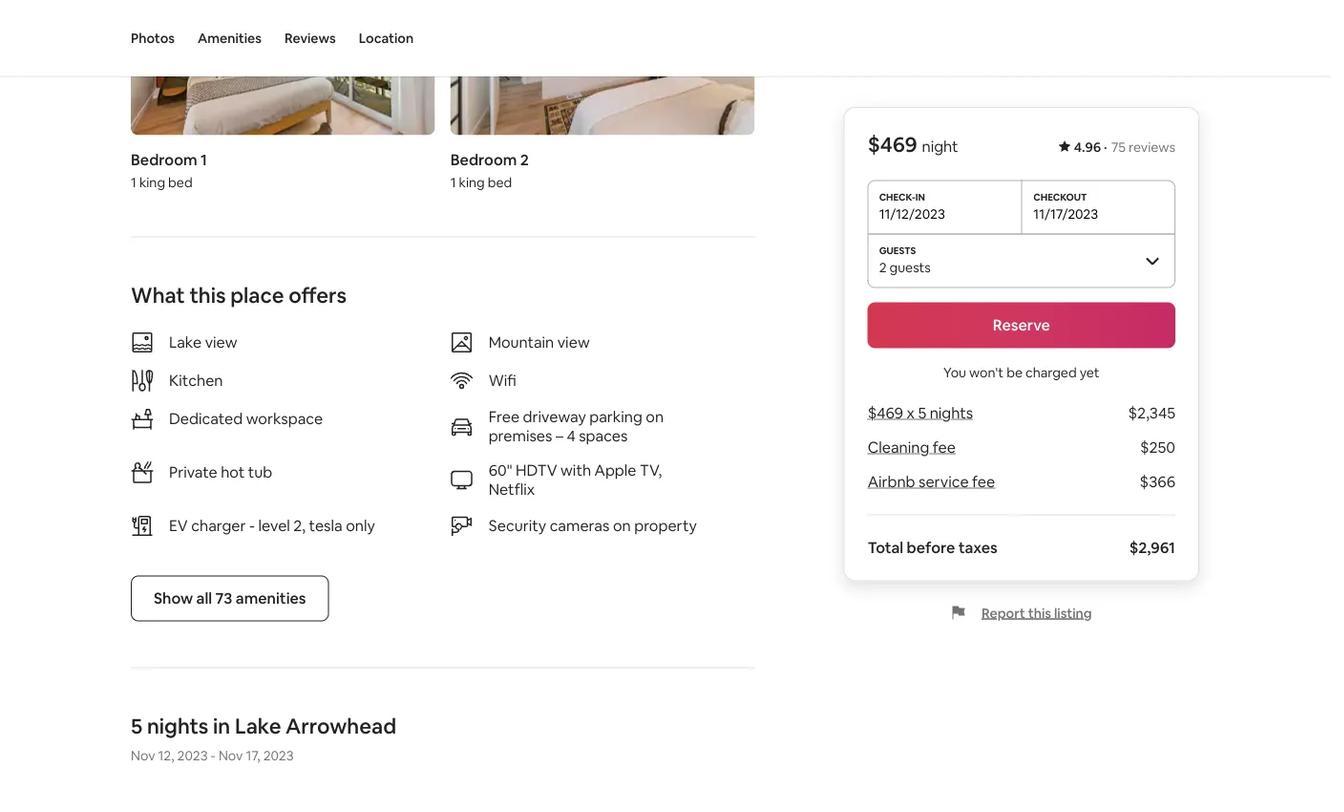 Task type: locate. For each thing, give the bounding box(es) containing it.
bedroom inside bedroom 2 1 king bed
[[451, 150, 517, 170]]

5 right x
[[918, 403, 927, 423]]

lake
[[169, 332, 202, 352], [235, 713, 281, 740]]

0 vertical spatial lake
[[169, 332, 202, 352]]

1 vertical spatial on
[[613, 516, 631, 535]]

this up lake view
[[190, 282, 226, 309]]

wifi
[[489, 371, 517, 390]]

tv,
[[640, 460, 662, 480]]

0 horizontal spatial bed
[[168, 173, 193, 191]]

bed
[[168, 173, 193, 191], [488, 173, 512, 191]]

1 horizontal spatial view
[[558, 332, 590, 352]]

-
[[249, 516, 255, 535], [211, 747, 216, 764]]

nights inside 5 nights in lake arrowhead nov 12, 2023 - nov 17, 2023
[[147, 713, 209, 740]]

1 bedroom from the left
[[131, 150, 197, 170]]

2023
[[177, 747, 208, 764], [263, 747, 294, 764]]

0 horizontal spatial king
[[139, 173, 165, 191]]

1 horizontal spatial king
[[459, 173, 485, 191]]

1 horizontal spatial lake
[[235, 713, 281, 740]]

$469
[[868, 131, 918, 158], [868, 403, 904, 423]]

0 horizontal spatial 2023
[[177, 747, 208, 764]]

king for bedroom 1
[[139, 173, 165, 191]]

show all 73 amenities
[[154, 588, 306, 608]]

0 horizontal spatial nov
[[131, 747, 155, 764]]

this
[[190, 282, 226, 309], [1029, 604, 1052, 621]]

4
[[567, 426, 576, 446]]

location
[[359, 30, 414, 47]]

listing
[[1055, 604, 1092, 621]]

2 $469 from the top
[[868, 403, 904, 423]]

bedroom inside bedroom 1 1 king bed
[[131, 150, 197, 170]]

cleaning fee button
[[868, 438, 956, 457]]

tesla
[[309, 516, 343, 535]]

what this place offers
[[131, 282, 347, 309]]

1 vertical spatial fee
[[973, 472, 996, 491]]

5
[[918, 403, 927, 423], [131, 713, 143, 740]]

0 horizontal spatial 2
[[520, 150, 529, 170]]

bedroom
[[131, 150, 197, 170], [451, 150, 517, 170]]

lake inside 5 nights in lake arrowhead nov 12, 2023 - nov 17, 2023
[[235, 713, 281, 740]]

1 horizontal spatial 5
[[918, 403, 927, 423]]

ev
[[169, 516, 188, 535]]

bed inside bedroom 1 1 king bed
[[168, 173, 193, 191]]

$469 left x
[[868, 403, 904, 423]]

1
[[201, 150, 207, 170], [131, 173, 136, 191], [451, 173, 456, 191]]

amenities
[[198, 30, 262, 47]]

bedroom #2- king image
[[131, 0, 435, 135], [131, 0, 435, 135]]

security cameras on property
[[489, 516, 697, 535]]

what
[[131, 282, 185, 309]]

2 2023 from the left
[[263, 747, 294, 764]]

75
[[1112, 139, 1126, 156]]

king
[[139, 173, 165, 191], [459, 173, 485, 191]]

lake up kitchen
[[169, 332, 202, 352]]

2 king from the left
[[459, 173, 485, 191]]

nov left 17,
[[219, 747, 243, 764]]

this for what
[[190, 282, 226, 309]]

0 vertical spatial nights
[[930, 403, 973, 423]]

1 vertical spatial 2
[[879, 258, 887, 276]]

0 horizontal spatial -
[[211, 747, 216, 764]]

1 nov from the left
[[131, 747, 155, 764]]

free
[[489, 407, 520, 427]]

0 horizontal spatial view
[[205, 332, 237, 352]]

4.96
[[1074, 139, 1102, 156]]

- left level
[[249, 516, 255, 535]]

11/12/2023
[[879, 205, 946, 222]]

1 vertical spatial 5
[[131, 713, 143, 740]]

1 bed from the left
[[168, 173, 193, 191]]

lake up 17,
[[235, 713, 281, 740]]

2 nov from the left
[[219, 747, 243, 764]]

view up kitchen
[[205, 332, 237, 352]]

king inside bedroom 2 1 king bed
[[459, 173, 485, 191]]

$469 for $469 night
[[868, 131, 918, 158]]

1 vertical spatial lake
[[235, 713, 281, 740]]

1 horizontal spatial on
[[646, 407, 664, 427]]

0 horizontal spatial nights
[[147, 713, 209, 740]]

1 horizontal spatial nights
[[930, 403, 973, 423]]

1 horizontal spatial bed
[[488, 173, 512, 191]]

fee up "service"
[[933, 438, 956, 457]]

0 vertical spatial 2
[[520, 150, 529, 170]]

only
[[346, 516, 375, 535]]

1 horizontal spatial -
[[249, 516, 255, 535]]

1 horizontal spatial 2
[[879, 258, 887, 276]]

nights up "12,"
[[147, 713, 209, 740]]

0 vertical spatial on
[[646, 407, 664, 427]]

1 horizontal spatial bedroom
[[451, 150, 517, 170]]

in
[[213, 713, 230, 740]]

0 vertical spatial this
[[190, 282, 226, 309]]

1 inside bedroom 2 1 king bed
[[451, 173, 456, 191]]

show
[[154, 588, 193, 608]]

2 view from the left
[[558, 332, 590, 352]]

2023 right "12,"
[[177, 747, 208, 764]]

$469 left night
[[868, 131, 918, 158]]

king inside bedroom 1 1 king bed
[[139, 173, 165, 191]]

1 horizontal spatial this
[[1029, 604, 1052, 621]]

total before taxes
[[868, 538, 998, 557]]

1 vertical spatial nights
[[147, 713, 209, 740]]

0 horizontal spatial this
[[190, 282, 226, 309]]

1 horizontal spatial 2023
[[263, 747, 294, 764]]

lake view
[[169, 332, 237, 352]]

level
[[258, 516, 290, 535]]

dedicated
[[169, 409, 243, 428]]

nov left "12,"
[[131, 747, 155, 764]]

free driveway parking on premises – 4 spaces
[[489, 407, 664, 446]]

1 vertical spatial this
[[1029, 604, 1052, 621]]

location button
[[359, 0, 414, 76]]

report this listing
[[982, 604, 1092, 621]]

5 left the in
[[131, 713, 143, 740]]

2 horizontal spatial 1
[[451, 173, 456, 191]]

2 inside popup button
[[879, 258, 887, 276]]

bed inside bedroom 2 1 king bed
[[488, 173, 512, 191]]

won't
[[970, 363, 1004, 381]]

hot
[[221, 462, 245, 482]]

fee right "service"
[[973, 472, 996, 491]]

1 horizontal spatial nov
[[219, 747, 243, 764]]

nights right x
[[930, 403, 973, 423]]

2023 right 17,
[[263, 747, 294, 764]]

king suite- bedroom #1 image
[[451, 0, 755, 135], [451, 0, 755, 135]]

1 $469 from the top
[[868, 131, 918, 158]]

0 horizontal spatial 1
[[131, 173, 136, 191]]

2 guests
[[879, 258, 931, 276]]

0 vertical spatial $469
[[868, 131, 918, 158]]

$469 x 5 nights
[[868, 403, 973, 423]]

security
[[489, 516, 547, 535]]

this left listing
[[1029, 604, 1052, 621]]

0 horizontal spatial bedroom
[[131, 150, 197, 170]]

parking
[[590, 407, 643, 427]]

0 horizontal spatial fee
[[933, 438, 956, 457]]

1 vertical spatial -
[[211, 747, 216, 764]]

on right the parking
[[646, 407, 664, 427]]

2 bed from the left
[[488, 173, 512, 191]]

2 guests button
[[868, 234, 1176, 287]]

1 view from the left
[[205, 332, 237, 352]]

mountain view
[[489, 332, 590, 352]]

bedroom 1 1 king bed
[[131, 150, 207, 191]]

view right mountain
[[558, 332, 590, 352]]

0 horizontal spatial 5
[[131, 713, 143, 740]]

1 for bedroom 2
[[451, 173, 456, 191]]

premises
[[489, 426, 553, 446]]

place
[[230, 282, 284, 309]]

photos button
[[131, 0, 175, 76]]

this for report
[[1029, 604, 1052, 621]]

5 nights in lake arrowhead nov 12, 2023 - nov 17, 2023
[[131, 713, 397, 764]]

property
[[634, 516, 697, 535]]

view
[[205, 332, 237, 352], [558, 332, 590, 352]]

2
[[520, 150, 529, 170], [879, 258, 887, 276]]

ev charger - level 2, tesla only
[[169, 516, 375, 535]]

amenities
[[236, 588, 306, 608]]

on right cameras
[[613, 516, 631, 535]]

- down the in
[[211, 747, 216, 764]]

1 vertical spatial $469
[[868, 403, 904, 423]]

taxes
[[959, 538, 998, 557]]

1 king from the left
[[139, 173, 165, 191]]

$469 x 5 nights button
[[868, 403, 973, 423]]

airbnb
[[868, 472, 916, 491]]

cleaning fee
[[868, 438, 956, 457]]

2 bedroom from the left
[[451, 150, 517, 170]]



Task type: vqa. For each thing, say whether or not it's contained in the screenshot.
Nestled at the foot of The Gunn Peaks and Mt. Baring "Image"
no



Task type: describe. For each thing, give the bounding box(es) containing it.
0 vertical spatial -
[[249, 516, 255, 535]]

1 2023 from the left
[[177, 747, 208, 764]]

17,
[[246, 747, 260, 764]]

$366
[[1140, 472, 1176, 491]]

bed for 1
[[168, 173, 193, 191]]

$469 for $469 x 5 nights
[[868, 403, 904, 423]]

be
[[1007, 363, 1023, 381]]

with
[[561, 460, 591, 480]]

you
[[944, 363, 967, 381]]

kitchen
[[169, 371, 223, 390]]

on inside the free driveway parking on premises – 4 spaces
[[646, 407, 664, 427]]

driveway
[[523, 407, 586, 427]]

·
[[1104, 139, 1108, 156]]

all
[[196, 588, 212, 608]]

apple
[[595, 460, 637, 480]]

bed for 2
[[488, 173, 512, 191]]

$250
[[1141, 438, 1176, 457]]

2 inside bedroom 2 1 king bed
[[520, 150, 529, 170]]

–
[[556, 426, 564, 446]]

reviews button
[[285, 0, 336, 76]]

king for bedroom 2
[[459, 173, 485, 191]]

offers
[[289, 282, 347, 309]]

2,
[[294, 516, 306, 535]]

$2,961
[[1130, 538, 1176, 557]]

charger
[[191, 516, 246, 535]]

73
[[215, 588, 233, 608]]

$469 night
[[868, 131, 959, 158]]

cameras
[[550, 516, 610, 535]]

dedicated workspace
[[169, 409, 323, 428]]

report
[[982, 604, 1026, 621]]

5 inside 5 nights in lake arrowhead nov 12, 2023 - nov 17, 2023
[[131, 713, 143, 740]]

reserve button
[[868, 302, 1176, 348]]

view for lake view
[[205, 332, 237, 352]]

0 vertical spatial 5
[[918, 403, 927, 423]]

spaces
[[579, 426, 628, 446]]

airbnb service fee button
[[868, 472, 996, 491]]

bedroom for bedroom 2
[[451, 150, 517, 170]]

60"
[[489, 460, 512, 480]]

show all 73 amenities button
[[131, 576, 329, 621]]

workspace
[[246, 409, 323, 428]]

1 for bedroom 1
[[131, 173, 136, 191]]

0 horizontal spatial on
[[613, 516, 631, 535]]

x
[[907, 403, 915, 423]]

night
[[922, 137, 959, 156]]

amenities button
[[198, 0, 262, 76]]

photos
[[131, 30, 175, 47]]

1 horizontal spatial 1
[[201, 150, 207, 170]]

reviews
[[1129, 139, 1176, 156]]

service
[[919, 472, 969, 491]]

12,
[[158, 747, 174, 764]]

tub
[[248, 462, 273, 482]]

60" hdtv with apple tv, netflix
[[489, 460, 662, 499]]

airbnb service fee
[[868, 472, 996, 491]]

arrowhead
[[286, 713, 397, 740]]

before
[[907, 538, 956, 557]]

4.96 · 75 reviews
[[1074, 139, 1176, 156]]

bedroom for bedroom 1
[[131, 150, 197, 170]]

1 horizontal spatial fee
[[973, 472, 996, 491]]

report this listing button
[[951, 604, 1092, 621]]

mountain
[[489, 332, 554, 352]]

view for mountain view
[[558, 332, 590, 352]]

reserve
[[993, 315, 1051, 335]]

reviews
[[285, 30, 336, 47]]

yet
[[1080, 363, 1100, 381]]

netflix
[[489, 480, 535, 499]]

private hot tub
[[169, 462, 273, 482]]

charged
[[1026, 363, 1077, 381]]

$2,345
[[1129, 403, 1176, 423]]

private
[[169, 462, 217, 482]]

total
[[868, 538, 904, 557]]

- inside 5 nights in lake arrowhead nov 12, 2023 - nov 17, 2023
[[211, 747, 216, 764]]

bedroom 2 1 king bed
[[451, 150, 529, 191]]

11/17/2023
[[1034, 205, 1099, 222]]

you won't be charged yet
[[944, 363, 1100, 381]]

guests
[[890, 258, 931, 276]]

0 horizontal spatial lake
[[169, 332, 202, 352]]

cleaning
[[868, 438, 930, 457]]

0 vertical spatial fee
[[933, 438, 956, 457]]

hdtv
[[516, 460, 557, 480]]



